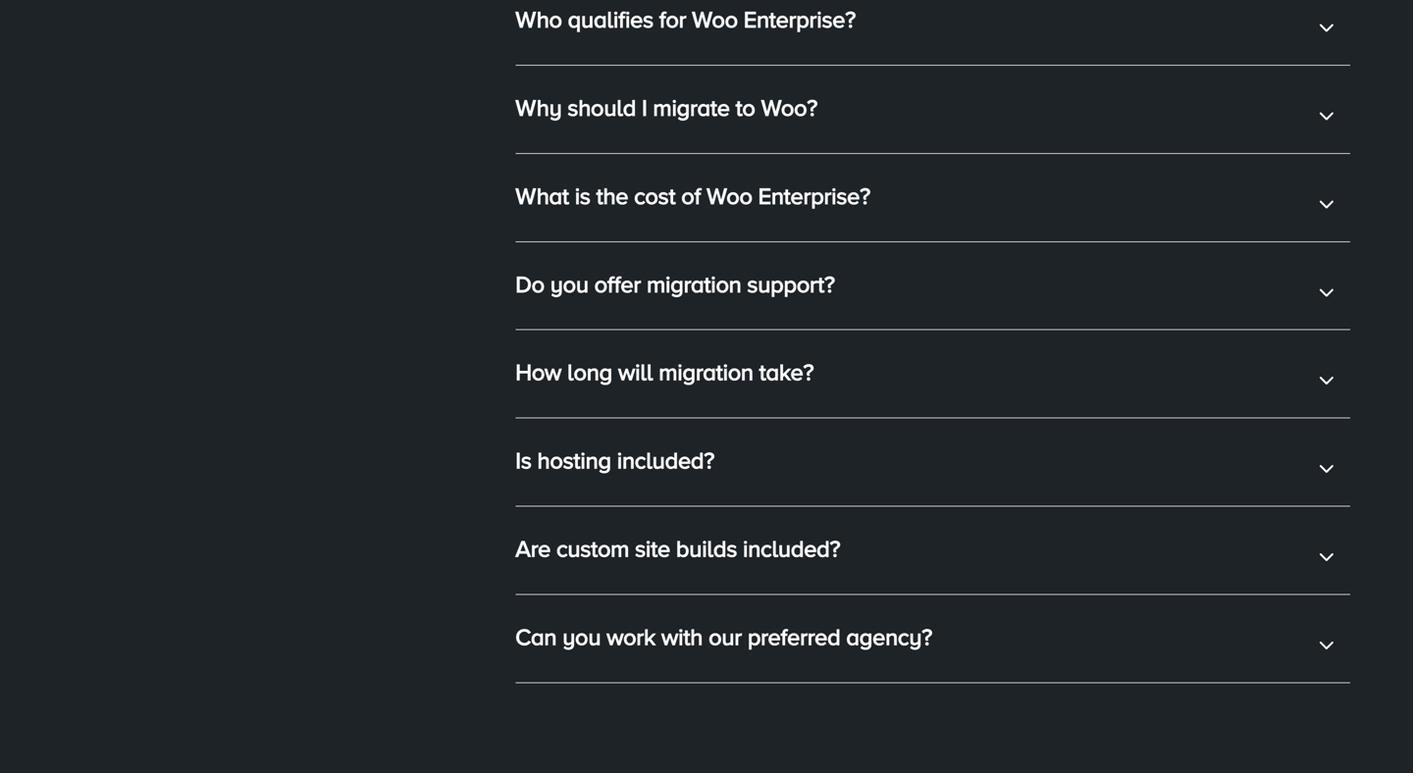 Task type: vqa. For each thing, say whether or not it's contained in the screenshot.


Task type: describe. For each thing, give the bounding box(es) containing it.
0 horizontal spatial our
[[709, 624, 742, 650]]

to up why should i migrate to woo?
[[669, 68, 685, 89]]

is
[[516, 448, 532, 473]]

yes! woo enterprise includes wooexpert agencies can assist with more advanced configurations.
[[516, 332, 1079, 382]]

depends
[[531, 421, 603, 442]]

on inside the no, but we do offer a $2,000 usd annual discount on pressable hosting. hosting your store with pressable helps us provide you with more comprehensive support.
[[932, 509, 953, 531]]

configurations.
[[952, 360, 1074, 382]]

builds
[[676, 536, 737, 561]]

team inside 'yes. your woo enterprise customer success manager (csm) and technical assistance team can'
[[1224, 685, 1265, 707]]

from inside the it depends on the amount of content and the level of customization required. migration projects can range from
[[673, 448, 711, 470]]

success
[[811, 685, 879, 707]]

provide inside additionally, the variety of extensions and woo's flexible, open-source nature provide
[[516, 266, 577, 287]]

why should i migrate to woo?
[[516, 95, 818, 120]]

advanced
[[867, 360, 947, 382]]

if
[[591, 272, 601, 293]]

0 horizontal spatial site
[[635, 536, 670, 561]]

chevron up image for can you work with our preferred agency?
[[1319, 633, 1335, 653]]

can
[[516, 624, 557, 650]]

discuss inside to discuss a migration plan tailored to your store.
[[516, 387, 577, 409]]

us
[[689, 536, 708, 558]]

with down no,
[[516, 536, 550, 558]]

direct
[[516, 625, 563, 646]]

migration for support?
[[647, 271, 742, 297]]

we offer different service packages based on your business size, as well as a $3,000 discount if your store uses woopayments. contact our team to discuss your needs and
[[516, 244, 1230, 293]]

a inside get a custom quote
[[516, 299, 526, 321]]

enterprise inside yes! woo enterprise includes wooexpert agencies can assist with more advanced configurations.
[[596, 332, 679, 354]]

support
[[921, 95, 985, 117]]

or
[[654, 625, 671, 646]]

cost for the
[[634, 183, 676, 208]]

you inside the no, but we do offer a $2,000 usd annual discount on pressable hosting. hosting your store with pressable helps us provide you with more comprehensive support.
[[779, 536, 809, 558]]

existing
[[536, 95, 602, 117]]

yes.
[[516, 685, 550, 707]]

needs
[[1140, 272, 1190, 293]]

wanting
[[599, 68, 664, 89]]

to inside we offer different service packages based on your business size, as well as a $3,000 discount if your store uses woopayments. contact our team to discuss your needs and
[[1011, 272, 1027, 293]]

reduce their total cost of ownership
[[619, 183, 922, 205]]

.
[[1150, 597, 1155, 619]]

no, but we do offer a $2,000 usd annual discount on pressable hosting. hosting your store with pressable helps us provide you with more comprehensive support.
[[516, 509, 1264, 558]]

your up contact
[[893, 244, 929, 266]]

will
[[618, 359, 653, 385]]

with down annual
[[814, 536, 849, 558]]

also
[[1225, 597, 1258, 619]]

business
[[934, 244, 1006, 266]]

journey.
[[636, 123, 701, 144]]

other
[[843, 156, 887, 178]]

1 vertical spatial migrate
[[653, 95, 730, 120]]

qualifies
[[568, 6, 654, 32]]

for inside 1. anyone wanting to migrate to woo from another platform. 2. existing customers looking for comprehensive support ecommerce journey.
[[764, 95, 787, 117]]

woo?
[[761, 95, 818, 120]]

do
[[516, 271, 545, 297]]

discuss inside we offer different service packages based on your business size, as well as a $3,000 discount if your store uses woopayments. contact our team to discuss your needs and
[[1032, 272, 1094, 293]]

you inside . we can also direct your team or existing agency on the best approach. if a complete custom site build is required, we can connect you with an officially vetted
[[728, 652, 757, 674]]

existing
[[676, 625, 739, 646]]

the inside . we can also direct your team or existing agency on the best approach. if a complete custom site build is required, we can connect you with an officially vetted
[[834, 625, 861, 646]]

projects
[[516, 448, 582, 470]]

weeks
[[751, 448, 805, 470]]

0 vertical spatial enterprise?
[[744, 6, 856, 32]]

woo inside 1. anyone wanting to migrate to woo from another platform. 2. existing customers looking for comprehensive support ecommerce journey.
[[780, 68, 818, 89]]

is inside . we can also direct your team or existing agency on the best approach. if a complete custom site build is required, we can connect you with an officially vetted
[[1249, 625, 1262, 646]]

are custom site builds included?
[[516, 536, 841, 561]]

another
[[865, 68, 929, 89]]

can up build
[[1190, 597, 1220, 619]]

reduce
[[619, 183, 678, 205]]

migration for plan
[[597, 387, 674, 409]]

nature
[[1092, 238, 1144, 260]]

of down over
[[808, 183, 825, 205]]

endless
[[582, 266, 647, 287]]

agency?
[[846, 624, 933, 650]]

2 horizontal spatial as
[[1113, 244, 1132, 266]]

discount inside the no, but we do offer a $2,000 usd annual discount on pressable hosting. hosting your store with pressable helps us provide you with more comprehensive support.
[[857, 509, 928, 531]]

on inside the it depends on the amount of content and the level of customization required. migration projects can range from
[[608, 421, 628, 442]]

vetted
[[899, 652, 952, 674]]

based
[[812, 244, 863, 266]]

to up the woo?
[[759, 68, 776, 89]]

why
[[516, 95, 562, 120]]

hosting
[[1113, 509, 1176, 531]]

merchants
[[516, 156, 602, 178]]

as inside merchants choose woocommerce over other software as a service (saas) platforms to
[[970, 156, 989, 178]]

from inside 1. anyone wanting to migrate to woo from another platform. 2. existing customers looking for comprehensive support ecommerce journey.
[[822, 68, 860, 89]]

of up 2–4
[[731, 421, 748, 442]]

required.
[[1070, 421, 1143, 442]]

more inside yes! woo enterprise includes wooexpert agencies can assist with more advanced configurations.
[[820, 360, 862, 382]]

can inside 'yes. your woo enterprise customer success manager (csm) and technical assistance team can'
[[516, 713, 545, 735]]

size,
[[1011, 244, 1048, 266]]

quote
[[597, 299, 646, 321]]

you up required,
[[563, 624, 601, 650]]

ecommerce
[[535, 123, 631, 144]]

chevron up image for how long will migration take?
[[1319, 368, 1335, 388]]

how
[[516, 359, 562, 385]]

take?
[[759, 359, 814, 385]]

looking
[[700, 95, 759, 117]]

software
[[892, 156, 966, 178]]

chevron up image for is hosting included?
[[1319, 456, 1335, 476]]

it depends on the amount of content and the level of customization required. migration projects can range from
[[516, 421, 1225, 470]]

get
[[1230, 272, 1258, 293]]

hosting.
[[1043, 509, 1108, 531]]

and inside the it depends on the amount of content and the level of customization required. migration projects can range from
[[820, 421, 851, 442]]

agencies
[[613, 360, 689, 382]]

0 horizontal spatial is
[[575, 183, 591, 208]]

what
[[516, 183, 569, 208]]

over
[[803, 156, 838, 178]]

your down nature
[[1099, 272, 1135, 293]]

it
[[516, 421, 526, 442]]

1 vertical spatial custom
[[557, 536, 629, 561]]

support.
[[1030, 536, 1099, 558]]

can inside yes! woo enterprise includes wooexpert agencies can assist with more advanced configurations.
[[694, 360, 723, 382]]

chevron up image for are custom site builds included?
[[1319, 545, 1335, 564]]

additionally, the variety of extensions and woo's flexible, open-source nature provide
[[516, 238, 1144, 287]]

the inside additionally, the variety of extensions and woo's flexible, open-source nature provide
[[620, 238, 647, 260]]

migration for take?
[[659, 359, 754, 385]]

flexible,
[[914, 238, 977, 260]]

well
[[1077, 244, 1109, 266]]

with inside yes! woo enterprise includes wooexpert agencies can assist with more advanced configurations.
[[780, 360, 815, 382]]

0 vertical spatial included?
[[617, 448, 715, 473]]

choose
[[607, 156, 667, 178]]

to down take?
[[784, 387, 800, 409]]

additionally,
[[516, 238, 615, 260]]

comprehensive inside the no, but we do offer a $2,000 usd annual discount on pressable hosting. hosting your store with pressable helps us provide you with more comprehensive support.
[[900, 536, 1025, 558]]

store inside we offer different service packages based on your business size, as well as a $3,000 discount if your store uses woopayments. contact our team to discuss your needs and
[[647, 272, 689, 293]]

but
[[549, 509, 576, 531]]

manager
[[884, 685, 957, 707]]

can you work with our preferred agency?
[[516, 624, 933, 650]]

a inside the no, but we do offer a $2,000 usd annual discount on pressable hosting. hosting your store with pressable helps us provide you with more comprehensive support.
[[679, 509, 689, 531]]

0 vertical spatial for
[[659, 6, 686, 32]]

can down work on the left
[[622, 652, 651, 674]]

possibilities
[[775, 266, 875, 287]]

provide inside the no, but we do offer a $2,000 usd annual discount on pressable hosting. hosting your store with pressable helps us provide you with more comprehensive support.
[[713, 536, 774, 558]]

plan
[[678, 387, 713, 409]]

anyone
[[532, 68, 594, 89]]

how long will migration take?
[[516, 359, 814, 385]]



Task type: locate. For each thing, give the bounding box(es) containing it.
0 vertical spatial is
[[575, 183, 591, 208]]

cost right total
[[767, 183, 804, 205]]

enterprise down connect
[[638, 685, 721, 707]]

2 chevron up image from the top
[[1319, 280, 1335, 300]]

2.
[[516, 95, 531, 117]]

migration down will in the left of the page
[[597, 387, 674, 409]]

is down "merchants"
[[575, 183, 591, 208]]

1 vertical spatial we
[[1160, 597, 1185, 619]]

ownership
[[829, 183, 918, 205]]

1 vertical spatial discuss
[[516, 387, 577, 409]]

site left the us at the bottom of the page
[[635, 536, 670, 561]]

your right hosting
[[1181, 509, 1217, 531]]

(csm)
[[961, 685, 1013, 707]]

endless customization possibilities
[[582, 266, 875, 287]]

who
[[516, 6, 562, 32]]

chevron up image for who qualifies for woo enterprise?
[[1319, 15, 1335, 35]]

2 vertical spatial custom
[[1105, 625, 1165, 646]]

to up migration
[[1185, 360, 1202, 382]]

1 vertical spatial we
[[593, 652, 617, 674]]

1 vertical spatial included?
[[743, 536, 841, 561]]

your inside . we can also direct your team or existing agency on the best approach. if a complete custom site build is required, we can connect you with an officially vetted
[[567, 625, 604, 646]]

discuss down source
[[1032, 272, 1094, 293]]

0 horizontal spatial customization
[[652, 266, 771, 287]]

0 vertical spatial site
[[635, 536, 670, 561]]

0 vertical spatial enterprise
[[596, 332, 679, 354]]

woo's
[[862, 238, 910, 260]]

team down business
[[965, 272, 1006, 293]]

the down store.
[[856, 421, 883, 442]]

you left if
[[550, 271, 589, 297]]

0 vertical spatial migrate
[[690, 68, 754, 89]]

0 vertical spatial comprehensive
[[791, 95, 916, 117]]

you down can you work with our preferred agency?
[[728, 652, 757, 674]]

your down take?
[[805, 387, 841, 409]]

2 vertical spatial offer
[[635, 509, 674, 531]]

of
[[681, 183, 701, 208], [808, 183, 825, 205], [712, 238, 729, 260], [731, 421, 748, 442], [929, 421, 946, 442]]

0 vertical spatial migration
[[647, 271, 742, 297]]

0 horizontal spatial included?
[[617, 448, 715, 473]]

pressable
[[958, 509, 1038, 531], [555, 536, 635, 558]]

1 horizontal spatial provide
[[713, 536, 774, 558]]

0 vertical spatial custom
[[530, 299, 593, 321]]

1 horizontal spatial customization
[[951, 421, 1065, 442]]

offer inside we offer different service packages based on your business size, as well as a $3,000 discount if your store uses woopayments. contact our team to discuss your needs and
[[546, 244, 585, 266]]

chevron up image
[[1319, 192, 1335, 211], [1319, 280, 1335, 300], [1319, 456, 1335, 476], [1319, 545, 1335, 564], [1319, 633, 1335, 653]]

1 vertical spatial offer
[[594, 271, 641, 297]]

1 vertical spatial store
[[1222, 509, 1264, 531]]

a left service at the right of the page
[[994, 156, 1004, 178]]

0 vertical spatial provide
[[516, 266, 577, 287]]

to down size,
[[1011, 272, 1027, 293]]

open-
[[982, 238, 1031, 260]]

content
[[753, 421, 815, 442]]

as left well at the right top of page
[[1053, 244, 1072, 266]]

provide down the additionally,
[[516, 266, 577, 287]]

and inside 'yes. your woo enterprise customer success manager (csm) and technical assistance team can'
[[1018, 685, 1049, 707]]

can
[[694, 360, 723, 382], [586, 448, 616, 470], [1190, 597, 1220, 619], [622, 652, 651, 674], [516, 713, 545, 735]]

we inside the no, but we do offer a $2,000 usd annual discount on pressable hosting. hosting your store with pressable helps us provide you with more comprehensive support.
[[581, 509, 605, 531]]

a up needs
[[1137, 244, 1147, 266]]

extensions
[[734, 238, 822, 260]]

3 chevron up image from the top
[[1319, 456, 1335, 476]]

woo up the woo?
[[780, 68, 818, 89]]

a inside we offer different service packages based on your business size, as well as a $3,000 discount if your store uses woopayments. contact our team to discuss your needs and
[[1137, 244, 1147, 266]]

1 vertical spatial team
[[608, 625, 650, 646]]

platforms
[[516, 183, 593, 205]]

1 horizontal spatial discount
[[857, 509, 928, 531]]

we inside we offer different service packages based on your business size, as well as a $3,000 discount if your store uses woopayments. contact our team to discuss your needs and
[[516, 244, 541, 266]]

0 vertical spatial our
[[933, 272, 960, 293]]

0 vertical spatial discount
[[516, 272, 586, 293]]

0 vertical spatial discuss
[[1032, 272, 1094, 293]]

1 horizontal spatial for
[[764, 95, 787, 117]]

packages
[[728, 244, 807, 266]]

1 vertical spatial migration
[[659, 359, 754, 385]]

1 vertical spatial comprehensive
[[900, 536, 1025, 558]]

cost for total
[[767, 183, 804, 205]]

from down amount
[[673, 448, 711, 470]]

total
[[725, 183, 763, 205]]

migration
[[647, 271, 742, 297], [659, 359, 754, 385], [597, 387, 674, 409]]

and inside we offer different service packages based on your business size, as well as a $3,000 discount if your store uses woopayments. contact our team to discuss your needs and
[[1195, 272, 1226, 293]]

discount inside we offer different service packages based on your business size, as well as a $3,000 discount if your store uses woopayments. contact our team to discuss your needs and
[[516, 272, 586, 293]]

the up officially
[[834, 625, 861, 646]]

1 horizontal spatial pressable
[[958, 509, 1038, 531]]

source
[[1031, 238, 1087, 260]]

1 horizontal spatial from
[[822, 68, 860, 89]]

and up possibilities
[[827, 238, 858, 260]]

0 vertical spatial more
[[820, 360, 862, 382]]

from
[[822, 68, 860, 89], [673, 448, 711, 470]]

1. anyone wanting to migrate to woo from another platform. 2. existing customers looking for comprehensive support ecommerce journey.
[[516, 68, 1006, 144]]

0 vertical spatial from
[[822, 68, 860, 89]]

custom down the 'do'
[[557, 536, 629, 561]]

amount
[[665, 421, 726, 442]]

hosting
[[537, 448, 611, 473]]

custom inside get a custom quote
[[530, 299, 593, 321]]

of right 'level'
[[929, 421, 946, 442]]

woo down the woocommerce
[[707, 183, 753, 208]]

1 horizontal spatial discuss
[[1032, 272, 1094, 293]]

1 horizontal spatial included?
[[743, 536, 841, 561]]

1 vertical spatial from
[[673, 448, 711, 470]]

0 vertical spatial we
[[581, 509, 605, 531]]

offer up helps
[[635, 509, 674, 531]]

4 chevron up image from the top
[[1319, 545, 1335, 564]]

1 horizontal spatial site
[[1170, 625, 1199, 646]]

wooexpert
[[516, 360, 609, 382]]

1 vertical spatial our
[[709, 624, 742, 650]]

2 chevron up image from the top
[[1319, 103, 1335, 123]]

of right 'reduce'
[[681, 183, 701, 208]]

0 vertical spatial customization
[[652, 266, 771, 287]]

for right looking
[[764, 95, 787, 117]]

pressable down the 'do'
[[555, 536, 635, 558]]

1 chevron up image from the top
[[1319, 15, 1335, 35]]

1 vertical spatial is
[[1249, 625, 1262, 646]]

more up best
[[853, 536, 895, 558]]

store down variety
[[647, 272, 689, 293]]

comprehensive up approach.
[[900, 536, 1025, 558]]

chevron up image for do you offer migration support?
[[1319, 280, 1335, 300]]

for
[[659, 6, 686, 32], [764, 95, 787, 117]]

a down do
[[516, 299, 526, 321]]

woo right your
[[596, 685, 633, 707]]

site inside . we can also direct your team or existing agency on the best approach. if a complete custom site build is required, we can connect you with an officially vetted
[[1170, 625, 1199, 646]]

can down yes.
[[516, 713, 545, 735]]

offer inside the no, but we do offer a $2,000 usd annual discount on pressable hosting. hosting your store with pressable helps us provide you with more comprehensive support.
[[635, 509, 674, 531]]

your inside to discuss a migration plan tailored to your store.
[[805, 387, 841, 409]]

provide
[[516, 266, 577, 287], [713, 536, 774, 558]]

custom inside . we can also direct your team or existing agency on the best approach. if a complete custom site build is required, we can connect you with an officially vetted
[[1105, 625, 1165, 646]]

migrate inside 1. anyone wanting to migrate to woo from another platform. 2. existing customers looking for comprehensive support ecommerce journey.
[[690, 68, 754, 89]]

includes
[[684, 332, 752, 354]]

we inside . we can also direct your team or existing agency on the best approach. if a complete custom site build is required, we can connect you with an officially vetted
[[1160, 597, 1185, 619]]

to down choose at the left top
[[598, 183, 614, 205]]

site left build
[[1170, 625, 1199, 646]]

. we can also direct your team or existing agency on the best approach. if a complete custom site build is required, we can connect you with an officially vetted
[[516, 597, 1262, 674]]

1 vertical spatial provide
[[713, 536, 774, 558]]

get a custom quote
[[516, 272, 1258, 321]]

service
[[1009, 156, 1070, 178]]

we
[[516, 244, 541, 266], [1160, 597, 1185, 619]]

1 vertical spatial chevron up image
[[1319, 103, 1335, 123]]

of inside additionally, the variety of extensions and woo's flexible, open-source nature provide
[[712, 238, 729, 260]]

chevron up image
[[1319, 15, 1335, 35], [1319, 103, 1335, 123], [1319, 368, 1335, 388]]

migrate up journey.
[[653, 95, 730, 120]]

support?
[[747, 271, 835, 297]]

on inside we offer different service packages based on your business size, as well as a $3,000 discount if your store uses woopayments. contact our team to discuss your needs and
[[868, 244, 888, 266]]

included? down usd
[[743, 536, 841, 561]]

enterprise? down over
[[758, 183, 871, 208]]

we inside . we can also direct your team or existing agency on the best approach. if a complete custom site build is required, we can connect you with an officially vetted
[[593, 652, 617, 674]]

officially
[[827, 652, 895, 674]]

1 vertical spatial customization
[[951, 421, 1065, 442]]

our inside we offer different service packages based on your business size, as well as a $3,000 discount if your store uses woopayments. contact our team to discuss your needs and
[[933, 272, 960, 293]]

technical
[[1054, 685, 1127, 707]]

woo up 'wooexpert'
[[555, 332, 591, 354]]

from left another
[[822, 68, 860, 89]]

2–4 weeks
[[715, 448, 805, 470]]

woo inside yes! woo enterprise includes wooexpert agencies can assist with more advanced configurations.
[[555, 332, 591, 354]]

we up do
[[516, 244, 541, 266]]

offer up endless
[[546, 244, 585, 266]]

with inside . we can also direct your team or existing agency on the best approach. if a complete custom site build is required, we can connect you with an officially vetted
[[762, 652, 797, 674]]

of up endless customization possibilities
[[712, 238, 729, 260]]

woopayments.
[[737, 272, 858, 293]]

more
[[820, 360, 862, 382], [853, 536, 895, 558]]

discuss down how
[[516, 387, 577, 409]]

store
[[647, 272, 689, 293], [1222, 509, 1264, 531]]

can inside the it depends on the amount of content and the level of customization required. migration projects can range from
[[586, 448, 616, 470]]

on inside . we can also direct your team or existing agency on the best approach. if a complete custom site build is required, we can connect you with an officially vetted
[[809, 625, 829, 646]]

2 cost from the left
[[767, 183, 804, 205]]

we right .
[[1160, 597, 1185, 619]]

0 horizontal spatial cost
[[634, 183, 676, 208]]

with right assist
[[780, 360, 815, 382]]

0 horizontal spatial discount
[[516, 272, 586, 293]]

0 horizontal spatial as
[[970, 156, 989, 178]]

helps
[[640, 536, 684, 558]]

a up are custom site builds included?
[[679, 509, 689, 531]]

store up 'also'
[[1222, 509, 1264, 531]]

offer up quote
[[594, 271, 641, 297]]

2 horizontal spatial team
[[1224, 685, 1265, 707]]

5 chevron up image from the top
[[1319, 633, 1335, 653]]

3 chevron up image from the top
[[1319, 368, 1335, 388]]

is hosting included?
[[516, 448, 715, 473]]

and left the get
[[1195, 272, 1226, 293]]

customization
[[652, 266, 771, 287], [951, 421, 1065, 442]]

1 horizontal spatial as
[[1053, 244, 1072, 266]]

0 vertical spatial team
[[965, 272, 1006, 293]]

variety
[[652, 238, 707, 260]]

a inside to discuss a migration plan tailored to your store.
[[582, 387, 592, 409]]

0 vertical spatial chevron up image
[[1319, 15, 1335, 35]]

1 horizontal spatial our
[[933, 272, 960, 293]]

the up "range"
[[633, 421, 660, 442]]

included? down amount
[[617, 448, 715, 473]]

(saas)
[[1075, 156, 1129, 178]]

0 vertical spatial we
[[516, 244, 541, 266]]

0 vertical spatial store
[[647, 272, 689, 293]]

uses
[[693, 272, 732, 293]]

our up connect
[[709, 624, 742, 650]]

1 vertical spatial pressable
[[555, 536, 635, 558]]

team left 'or'
[[608, 625, 650, 646]]

your inside the no, but we do offer a $2,000 usd annual discount on pressable hosting. hosting your store with pressable helps us provide you with more comprehensive support.
[[1181, 509, 1217, 531]]

migration inside to discuss a migration plan tailored to your store.
[[597, 387, 674, 409]]

custom down .
[[1105, 625, 1165, 646]]

as right well at the right top of page
[[1113, 244, 1132, 266]]

assist
[[728, 360, 775, 382]]

i
[[642, 95, 647, 120]]

woo
[[692, 6, 738, 32], [780, 68, 818, 89], [707, 183, 753, 208], [555, 332, 591, 354], [596, 685, 633, 707]]

2 vertical spatial chevron up image
[[1319, 368, 1335, 388]]

1 horizontal spatial cost
[[767, 183, 804, 205]]

an
[[802, 652, 822, 674]]

custom down do
[[530, 299, 593, 321]]

woo inside 'yes. your woo enterprise customer success manager (csm) and technical assistance team can'
[[596, 685, 633, 707]]

1 vertical spatial site
[[1170, 625, 1199, 646]]

store inside the no, but we do offer a $2,000 usd annual discount on pressable hosting. hosting your store with pressable helps us provide you with more comprehensive support.
[[1222, 509, 1264, 531]]

level
[[887, 421, 925, 442]]

with up connect
[[661, 624, 703, 650]]

team down build
[[1224, 685, 1265, 707]]

chevron up image for what is the cost of woo enterprise?
[[1319, 192, 1335, 211]]

usd
[[757, 509, 793, 531]]

more inside the no, but we do offer a $2,000 usd annual discount on pressable hosting. hosting your store with pressable helps us provide you with more comprehensive support.
[[853, 536, 895, 558]]

customization down the configurations.
[[951, 421, 1065, 442]]

provide down the $2,000
[[713, 536, 774, 558]]

1 vertical spatial for
[[764, 95, 787, 117]]

our down flexible,
[[933, 272, 960, 293]]

different
[[590, 244, 659, 266]]

more up store.
[[820, 360, 862, 382]]

1 horizontal spatial store
[[1222, 509, 1264, 531]]

merchants choose woocommerce over other software as a service (saas) platforms to
[[516, 156, 1129, 205]]

who qualifies for woo enterprise?
[[516, 6, 856, 32]]

1 vertical spatial enterprise?
[[758, 183, 871, 208]]

a inside . we can also direct your team or existing agency on the best approach. if a complete custom site build is required, we can connect you with an officially vetted
[[1009, 625, 1019, 646]]

connect
[[656, 652, 723, 674]]

agency
[[744, 625, 804, 646]]

complete
[[1024, 625, 1100, 646]]

the down choose at the left top
[[596, 183, 628, 208]]

contact
[[863, 272, 928, 293]]

migration up "plan"
[[659, 359, 754, 385]]

discuss
[[1032, 272, 1094, 293], [516, 387, 577, 409]]

and down store.
[[820, 421, 851, 442]]

1 vertical spatial discount
[[857, 509, 928, 531]]

work
[[607, 624, 656, 650]]

comprehensive down another
[[791, 95, 916, 117]]

0 horizontal spatial pressable
[[555, 536, 635, 558]]

1 vertical spatial enterprise
[[638, 685, 721, 707]]

no,
[[516, 509, 544, 531]]

offer
[[546, 244, 585, 266], [594, 271, 641, 297], [635, 509, 674, 531]]

you down usd
[[779, 536, 809, 558]]

woo up looking
[[692, 6, 738, 32]]

wooexpert agencies link
[[516, 360, 689, 382]]

a down long
[[582, 387, 592, 409]]

platform.
[[933, 68, 1006, 89]]

0 horizontal spatial store
[[647, 272, 689, 293]]

customization inside the it depends on the amount of content and the level of customization required. migration projects can range from
[[951, 421, 1065, 442]]

2 vertical spatial migration
[[597, 387, 674, 409]]

1 chevron up image from the top
[[1319, 192, 1335, 211]]

can down includes
[[694, 360, 723, 382]]

with down agency on the right
[[762, 652, 797, 674]]

enterprise inside 'yes. your woo enterprise customer success manager (csm) and technical assistance team can'
[[638, 685, 721, 707]]

a inside merchants choose woocommerce over other software as a service (saas) platforms to
[[994, 156, 1004, 178]]

0 horizontal spatial provide
[[516, 266, 577, 287]]

2–4
[[715, 448, 746, 470]]

pressable up 'support.'
[[958, 509, 1038, 531]]

1 horizontal spatial is
[[1249, 625, 1262, 646]]

we down work on the left
[[593, 652, 617, 674]]

as right software
[[970, 156, 989, 178]]

comprehensive inside 1. anyone wanting to migrate to woo from another platform. 2. existing customers looking for comprehensive support ecommerce journey.
[[791, 95, 916, 117]]

enterprise? up the woo?
[[744, 6, 856, 32]]

and right (csm)
[[1018, 685, 1049, 707]]

is down 'also'
[[1249, 625, 1262, 646]]

0 horizontal spatial from
[[673, 448, 711, 470]]

migration down service
[[647, 271, 742, 297]]

1 cost from the left
[[634, 183, 676, 208]]

0 vertical spatial pressable
[[958, 509, 1038, 531]]

yes!
[[516, 332, 550, 354]]

can left "range"
[[586, 448, 616, 470]]

customization down service
[[652, 266, 771, 287]]

chevron up image for why should i migrate to woo?
[[1319, 103, 1335, 123]]

1 vertical spatial more
[[853, 536, 895, 558]]

range
[[621, 448, 668, 470]]

cost down choose at the left top
[[634, 183, 676, 208]]

1 horizontal spatial we
[[1160, 597, 1185, 619]]

0 horizontal spatial for
[[659, 6, 686, 32]]

migration
[[1148, 421, 1225, 442]]

woocommerce
[[672, 156, 798, 178]]

you
[[550, 271, 589, 297], [779, 536, 809, 558], [563, 624, 601, 650], [728, 652, 757, 674]]

1.
[[516, 68, 528, 89]]

get a custom quote link
[[516, 272, 1258, 321]]

best
[[866, 625, 902, 646]]

we left the 'do'
[[581, 509, 605, 531]]

2 vertical spatial team
[[1224, 685, 1265, 707]]

0 horizontal spatial discuss
[[516, 387, 577, 409]]

0 horizontal spatial we
[[516, 244, 541, 266]]

migrate
[[690, 68, 754, 89], [653, 95, 730, 120]]

1 horizontal spatial team
[[965, 272, 1006, 293]]

0 horizontal spatial team
[[608, 625, 650, 646]]

team inside we offer different service packages based on your business size, as well as a $3,000 discount if your store uses woopayments. contact our team to discuss your needs and
[[965, 272, 1006, 293]]

your up required,
[[567, 625, 604, 646]]

migrate up looking
[[690, 68, 754, 89]]

what is the cost of woo enterprise?
[[516, 183, 871, 208]]

0 vertical spatial offer
[[546, 244, 585, 266]]

to inside merchants choose woocommerce over other software as a service (saas) platforms to
[[598, 183, 614, 205]]

and inside additionally, the variety of extensions and woo's flexible, open-source nature provide
[[827, 238, 858, 260]]

do you offer migration support?
[[516, 271, 835, 297]]

team inside . we can also direct your team or existing agency on the best approach. if a complete custom site build is required, we can connect you with an officially vetted
[[608, 625, 650, 646]]

to left the woo?
[[736, 95, 755, 120]]

for right qualifies
[[659, 6, 686, 32]]

your down different
[[606, 272, 642, 293]]



